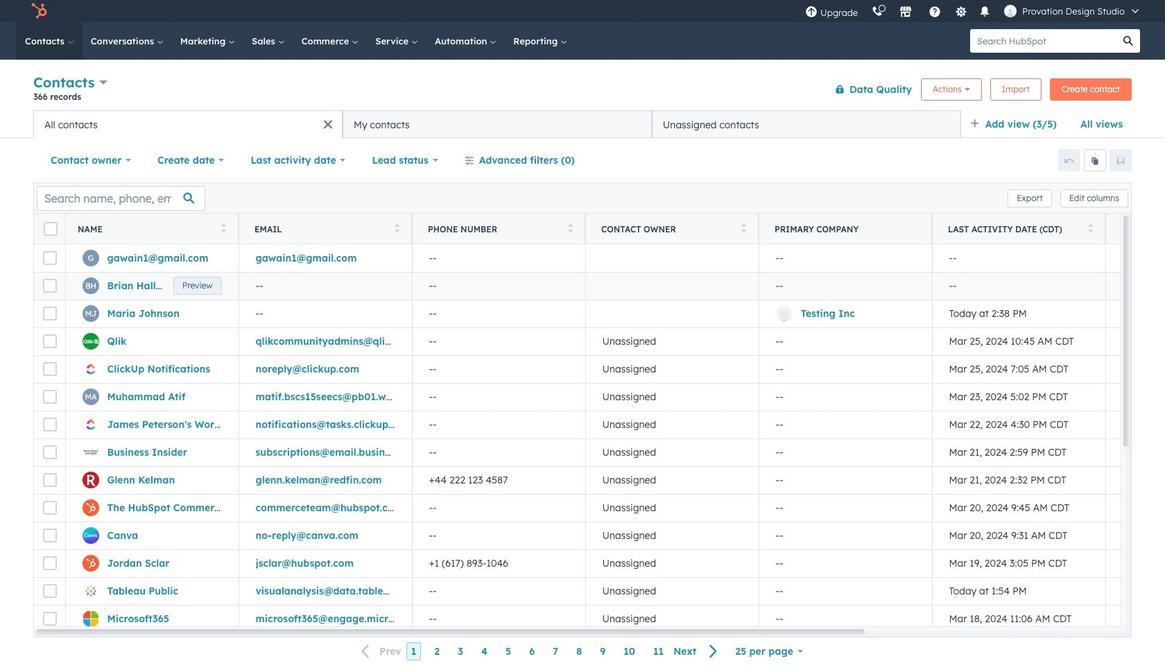 Task type: describe. For each thing, give the bounding box(es) containing it.
2 press to sort. element from the left
[[395, 223, 400, 235]]

press to sort. image for fifth press to sort. element from left
[[1089, 223, 1094, 233]]

Search name, phone, email addresses, or company search field
[[37, 186, 205, 211]]

press to sort. image for fourth press to sort. element from right
[[395, 223, 400, 233]]

press to sort. image for 2nd press to sort. element from right
[[742, 223, 747, 233]]

5 press to sort. element from the left
[[1089, 223, 1094, 235]]

press to sort. image for 3rd press to sort. element from the left
[[568, 223, 573, 233]]



Task type: vqa. For each thing, say whether or not it's contained in the screenshot.
left Press to sort. image
yes



Task type: locate. For each thing, give the bounding box(es) containing it.
banner
[[33, 71, 1133, 110]]

column header
[[759, 214, 933, 244]]

4 press to sort. element from the left
[[742, 223, 747, 235]]

Search HubSpot search field
[[971, 29, 1117, 53]]

2 horizontal spatial press to sort. image
[[742, 223, 747, 233]]

2 press to sort. image from the left
[[1089, 223, 1094, 233]]

press to sort. image
[[221, 223, 226, 233], [568, 223, 573, 233], [742, 223, 747, 233]]

press to sort. element
[[221, 223, 226, 235], [395, 223, 400, 235], [568, 223, 573, 235], [742, 223, 747, 235], [1089, 223, 1094, 235]]

1 press to sort. image from the left
[[395, 223, 400, 233]]

3 press to sort. element from the left
[[568, 223, 573, 235]]

0 horizontal spatial press to sort. image
[[395, 223, 400, 233]]

1 horizontal spatial press to sort. image
[[568, 223, 573, 233]]

1 horizontal spatial press to sort. image
[[1089, 223, 1094, 233]]

james peterson image
[[1005, 5, 1017, 17]]

press to sort. image
[[395, 223, 400, 233], [1089, 223, 1094, 233]]

1 press to sort. element from the left
[[221, 223, 226, 235]]

3 press to sort. image from the left
[[742, 223, 747, 233]]

menu
[[799, 0, 1149, 22]]

marketplaces image
[[900, 6, 913, 19]]

2 press to sort. image from the left
[[568, 223, 573, 233]]

press to sort. image for 5th press to sort. element from right
[[221, 223, 226, 233]]

0 horizontal spatial press to sort. image
[[221, 223, 226, 233]]

1 press to sort. image from the left
[[221, 223, 226, 233]]

pagination navigation
[[353, 643, 727, 661]]



